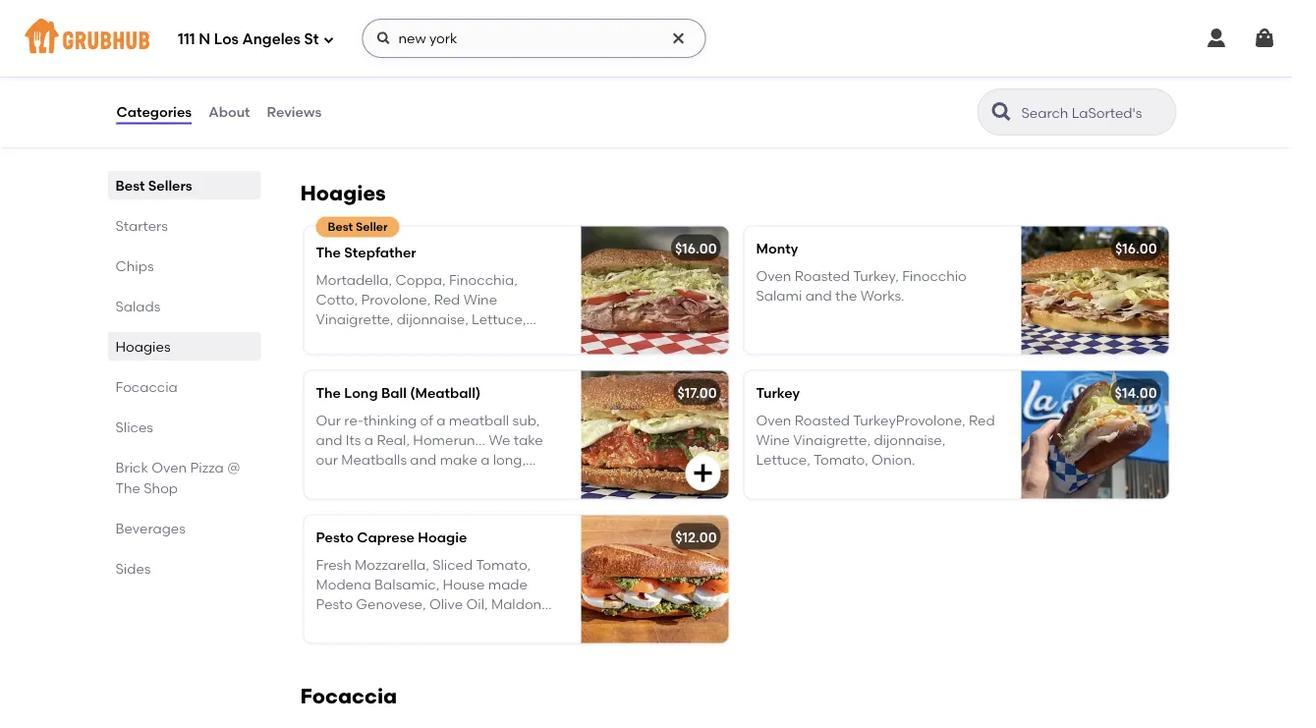 Task type: locate. For each thing, give the bounding box(es) containing it.
the stepfather
[[316, 244, 416, 260]]

2 vertical spatial tomato,
[[476, 556, 531, 573]]

chopped
[[316, 28, 380, 45], [756, 52, 820, 69], [481, 56, 544, 73]]

hoagies down salads
[[115, 338, 171, 355]]

focaccia inside focaccia tab
[[115, 378, 178, 395]]

0 vertical spatial shaved
[[951, 72, 1001, 89]]

0 vertical spatial best
[[328, 4, 353, 18]]

the stepfather image
[[581, 226, 729, 354]]

0 horizontal spatial wine
[[464, 291, 497, 308]]

0 horizontal spatial red
[[434, 291, 460, 308]]

$14.00
[[1115, 384, 1157, 401]]

side inside chopped kale, radicchio, carrots, tables side ceasar dressing, shaved parmesan, focaccia breadcrumbs.
[[803, 72, 831, 89]]

shaved down hearts,
[[380, 96, 430, 113]]

1 vertical spatial tomato,
[[814, 452, 869, 469]]

chopped kale, radicchio, carrots, tables side ceasar dressing, shaved parmesan, focaccia breadcrumbs. button
[[745, 11, 1169, 139]]

pepper
[[359, 616, 407, 633]]

best seller
[[328, 4, 388, 18], [328, 219, 388, 234]]

stepfather
[[344, 244, 416, 260]]

brick oven pizza @ the shop tab
[[115, 457, 253, 498]]

the
[[316, 244, 341, 260], [316, 384, 341, 401], [115, 480, 140, 496]]

roasted down turkey
[[795, 412, 850, 429]]

the left long
[[316, 384, 341, 401]]

0 horizontal spatial chopped
[[316, 28, 380, 45]]

roasted inside oven roasted turkeyprovolone, red wine vinaigrette, dijonnaise, lettuce, tomato, onion.
[[795, 412, 850, 429]]

seller for caesar
[[356, 4, 388, 18]]

vinaigrette, down cotto,
[[316, 311, 394, 328]]

roasted for and
[[795, 267, 850, 284]]

svg image
[[376, 30, 392, 46], [671, 30, 687, 46]]

pesto up salt
[[316, 596, 353, 613]]

0 vertical spatial the
[[316, 244, 341, 260]]

0 horizontal spatial $16.00
[[675, 240, 717, 256]]

main navigation navigation
[[0, 0, 1293, 77]]

1 horizontal spatial dijonnaise,
[[874, 432, 946, 449]]

the down brick
[[115, 480, 140, 496]]

tomato, down cotto,
[[316, 331, 371, 348]]

wine inside oven roasted turkeyprovolone, red wine vinaigrette, dijonnaise, lettuce, tomato, onion.
[[756, 432, 790, 449]]

best seller up chopped caesar salad
[[328, 4, 388, 18]]

dijonnaise, down coppa,
[[397, 311, 469, 328]]

0 vertical spatial tomato,
[[316, 331, 371, 348]]

kale,
[[823, 52, 856, 69]]

chopped inside our most popular salad!  chopped romaine hearts, tables side ceasar dressing, shaved parmesan, focaccia breadcrumbs
[[481, 56, 544, 73]]

seller for stepfather
[[356, 219, 388, 234]]

best inside "tab"
[[115, 177, 145, 194]]

1 vertical spatial oven
[[756, 412, 792, 429]]

0 vertical spatial seller
[[356, 4, 388, 18]]

2 vertical spatial best
[[328, 219, 353, 234]]

2 roasted from the top
[[795, 412, 850, 429]]

modena
[[316, 576, 371, 593]]

0 horizontal spatial ceasar
[[509, 76, 558, 93]]

red inside oven roasted turkeyprovolone, red wine vinaigrette, dijonnaise, lettuce, tomato, onion.
[[969, 412, 995, 429]]

0 horizontal spatial onion.
[[374, 331, 418, 348]]

chips tab
[[115, 256, 253, 276]]

turkey
[[756, 384, 800, 401]]

ceasar
[[835, 72, 884, 89], [509, 76, 558, 93]]

side
[[803, 72, 831, 89], [476, 76, 505, 93]]

1 vertical spatial shaved
[[380, 96, 430, 113]]

hoagie
[[418, 529, 467, 545]]

0 horizontal spatial tables
[[430, 76, 473, 93]]

the inside brick oven pizza @ the shop
[[115, 480, 140, 496]]

0 vertical spatial roasted
[[795, 267, 850, 284]]

parmesan, down salad!
[[433, 96, 505, 113]]

0 horizontal spatial tomato,
[[316, 331, 371, 348]]

1 horizontal spatial hoagies
[[300, 180, 386, 205]]

best seller up 'the stepfather'
[[328, 219, 388, 234]]

vinaigrette,
[[316, 311, 394, 328], [793, 432, 871, 449]]

wine down finocchia,
[[464, 291, 497, 308]]

0 horizontal spatial parmesan,
[[433, 96, 505, 113]]

1 horizontal spatial parmesan,
[[756, 92, 828, 109]]

0 vertical spatial oven
[[756, 267, 792, 284]]

about button
[[208, 77, 251, 147]]

dressing,
[[887, 72, 948, 89], [316, 96, 377, 113]]

coppa,
[[396, 271, 446, 288]]

oven inside oven roasted turkey, finocchio salami and the works.
[[756, 267, 792, 284]]

1 vertical spatial roasted
[[795, 412, 850, 429]]

0 vertical spatial dressing,
[[887, 72, 948, 89]]

1 horizontal spatial chopped
[[481, 56, 544, 73]]

0 horizontal spatial shaved
[[380, 96, 430, 113]]

1 horizontal spatial tomato,
[[476, 556, 531, 573]]

oil,
[[466, 596, 488, 613]]

2 pesto from the top
[[316, 596, 353, 613]]

starters
[[115, 217, 168, 234]]

shaved
[[951, 72, 1001, 89], [380, 96, 430, 113]]

1 horizontal spatial tables
[[756, 72, 799, 89]]

focaccia down kale,
[[832, 92, 894, 109]]

0 vertical spatial wine
[[464, 291, 497, 308]]

2 vertical spatial oven
[[152, 459, 187, 476]]

1 vertical spatial the
[[316, 384, 341, 401]]

hoagies
[[300, 180, 386, 205], [115, 338, 171, 355]]

0 horizontal spatial side
[[476, 76, 505, 93]]

roasted up and
[[795, 267, 850, 284]]

0 horizontal spatial dijonnaise,
[[397, 311, 469, 328]]

1 horizontal spatial svg image
[[671, 30, 687, 46]]

1 vertical spatial lettuce,
[[756, 452, 811, 469]]

1 vertical spatial hoagies
[[115, 338, 171, 355]]

dressing, down "radicchio,"
[[887, 72, 948, 89]]

chopped caesar salad
[[316, 28, 475, 45]]

2 horizontal spatial chopped
[[756, 52, 820, 69]]

lettuce, down finocchia,
[[472, 311, 526, 328]]

oven up salami
[[756, 267, 792, 284]]

chopped for chopped caesar salad
[[316, 28, 380, 45]]

0 vertical spatial best seller
[[328, 4, 388, 18]]

seller up 'the stepfather'
[[356, 219, 388, 234]]

reviews
[[267, 104, 322, 120]]

ceasar inside our most popular salad!  chopped romaine hearts, tables side ceasar dressing, shaved parmesan, focaccia breadcrumbs
[[509, 76, 558, 93]]

ceasar down kale,
[[835, 72, 884, 89]]

wine inside mortadella, coppa, finocchia, cotto, provolone, red wine vinaigrette, dijonnaise, lettuce, tomato, onion.
[[464, 291, 497, 308]]

0 horizontal spatial lettuce,
[[472, 311, 526, 328]]

seller up chopped caesar salad
[[356, 4, 388, 18]]

ceasar down search for food, convenience, alcohol... "search field"
[[509, 76, 558, 93]]

$16.00
[[675, 240, 717, 256], [1115, 240, 1157, 256]]

parmesan,
[[756, 92, 828, 109], [433, 96, 505, 113]]

fresh mozzarella, sliced tomato, modena balsamic, house made pesto genovese, olive oil, maldon salt & pepper
[[316, 556, 542, 633]]

onion. down provolone,
[[374, 331, 418, 348]]

starters tab
[[115, 215, 253, 236]]

focaccia down romaine
[[316, 116, 378, 133]]

111
[[178, 31, 195, 48]]

lettuce, inside mortadella, coppa, finocchia, cotto, provolone, red wine vinaigrette, dijonnaise, lettuce, tomato, onion.
[[472, 311, 526, 328]]

1 vertical spatial best
[[115, 177, 145, 194]]

1 best seller from the top
[[328, 4, 388, 18]]

red down coppa,
[[434, 291, 460, 308]]

$12.00
[[675, 529, 717, 545]]

best up 'the stepfather'
[[328, 219, 353, 234]]

breadcrumbs
[[381, 116, 472, 133]]

oven inside brick oven pizza @ the shop
[[152, 459, 187, 476]]

roasted
[[795, 267, 850, 284], [795, 412, 850, 429]]

0 vertical spatial lettuce,
[[472, 311, 526, 328]]

maldon
[[491, 596, 542, 613]]

2 vertical spatial the
[[115, 480, 140, 496]]

1 horizontal spatial lettuce,
[[756, 452, 811, 469]]

angeles
[[242, 31, 301, 48]]

hoagies inside 'tab'
[[115, 338, 171, 355]]

1 horizontal spatial ceasar
[[835, 72, 884, 89]]

2 horizontal spatial tomato,
[[814, 452, 869, 469]]

best left sellers
[[115, 177, 145, 194]]

dijonnaise, down turkeyprovolone,
[[874, 432, 946, 449]]

roasted inside oven roasted turkey, finocchio salami and the works.
[[795, 267, 850, 284]]

best
[[328, 4, 353, 18], [115, 177, 145, 194], [328, 219, 353, 234]]

tomato, inside fresh mozzarella, sliced tomato, modena balsamic, house made pesto genovese, olive oil, maldon salt & pepper
[[476, 556, 531, 573]]

dressing, down romaine
[[316, 96, 377, 113]]

best up our
[[328, 4, 353, 18]]

tomato, down turkeyprovolone,
[[814, 452, 869, 469]]

0 horizontal spatial dressing,
[[316, 96, 377, 113]]

tomato, up the made
[[476, 556, 531, 573]]

tomato, inside oven roasted turkeyprovolone, red wine vinaigrette, dijonnaise, lettuce, tomato, onion.
[[814, 452, 869, 469]]

1 vertical spatial seller
[[356, 219, 388, 234]]

1 horizontal spatial shaved
[[951, 72, 1001, 89]]

onion.
[[374, 331, 418, 348], [872, 452, 916, 469]]

sides tab
[[115, 558, 253, 579]]

1 horizontal spatial onion.
[[872, 452, 916, 469]]

slices tab
[[115, 417, 253, 437]]

1 vertical spatial dijonnaise,
[[874, 432, 946, 449]]

salads
[[115, 298, 161, 315]]

1 vertical spatial red
[[969, 412, 995, 429]]

mortadella,
[[316, 271, 392, 288]]

popular
[[380, 56, 432, 73]]

0 vertical spatial red
[[434, 291, 460, 308]]

1 horizontal spatial vinaigrette,
[[793, 432, 871, 449]]

side down salad!
[[476, 76, 505, 93]]

wine down turkey
[[756, 432, 790, 449]]

chopped right salad!
[[481, 56, 544, 73]]

salad!
[[435, 56, 477, 73]]

oven down turkey
[[756, 412, 792, 429]]

1 vertical spatial wine
[[756, 432, 790, 449]]

our most popular salad!  chopped romaine hearts, tables side ceasar dressing, shaved parmesan, focaccia breadcrumbs
[[316, 56, 558, 133]]

side down kale,
[[803, 72, 831, 89]]

0 vertical spatial dijonnaise,
[[397, 311, 469, 328]]

@
[[227, 459, 240, 476]]

1 vertical spatial dressing,
[[316, 96, 377, 113]]

lettuce, down turkey
[[756, 452, 811, 469]]

1 horizontal spatial dressing,
[[887, 72, 948, 89]]

1 seller from the top
[[356, 4, 388, 18]]

tomato,
[[316, 331, 371, 348], [814, 452, 869, 469], [476, 556, 531, 573]]

2 seller from the top
[[356, 219, 388, 234]]

wine
[[464, 291, 497, 308], [756, 432, 790, 449]]

focaccia tab
[[115, 376, 253, 397]]

tables
[[756, 72, 799, 89], [430, 76, 473, 93]]

chopped left kale,
[[756, 52, 820, 69]]

vinaigrette, down turkey
[[793, 432, 871, 449]]

onion. down turkeyprovolone,
[[872, 452, 916, 469]]

1 pesto from the top
[[316, 529, 354, 545]]

turkey image
[[1022, 371, 1169, 499]]

0 horizontal spatial vinaigrette,
[[316, 311, 394, 328]]

red
[[434, 291, 460, 308], [969, 412, 995, 429]]

shaved inside chopped kale, radicchio, carrots, tables side ceasar dressing, shaved parmesan, focaccia breadcrumbs.
[[951, 72, 1001, 89]]

111 n los angeles st
[[178, 31, 319, 48]]

1 horizontal spatial wine
[[756, 432, 790, 449]]

chopped up 'most'
[[316, 28, 380, 45]]

focaccia
[[832, 92, 894, 109], [316, 116, 378, 133], [115, 378, 178, 395], [300, 683, 397, 708]]

about
[[209, 104, 250, 120]]

oven up 'shop'
[[152, 459, 187, 476]]

radicchio,
[[859, 52, 929, 69]]

$17.00
[[678, 384, 717, 401]]

the up mortadella,
[[316, 244, 341, 260]]

the
[[836, 287, 857, 304]]

roasted for vinaigrette,
[[795, 412, 850, 429]]

shaved down the carrots, at the right of page
[[951, 72, 1001, 89]]

0 vertical spatial onion.
[[374, 331, 418, 348]]

vinaigrette, inside oven roasted turkeyprovolone, red wine vinaigrette, dijonnaise, lettuce, tomato, onion.
[[793, 432, 871, 449]]

n
[[199, 31, 211, 48]]

oven for oven roasted turkeyprovolone, red wine vinaigrette, dijonnaise, lettuce, tomato, onion.
[[756, 412, 792, 429]]

Search for food, convenience, alcohol... search field
[[362, 19, 706, 58]]

dijonnaise, inside oven roasted turkeyprovolone, red wine vinaigrette, dijonnaise, lettuce, tomato, onion.
[[874, 432, 946, 449]]

breadcrumbs.
[[897, 92, 991, 109]]

1 horizontal spatial $16.00
[[1115, 240, 1157, 256]]

red inside mortadella, coppa, finocchia, cotto, provolone, red wine vinaigrette, dijonnaise, lettuce, tomato, onion.
[[434, 291, 460, 308]]

lettuce,
[[472, 311, 526, 328], [756, 452, 811, 469]]

pesto
[[316, 529, 354, 545], [316, 596, 353, 613]]

svg image
[[1205, 27, 1229, 50], [1253, 27, 1277, 50], [323, 34, 335, 46], [691, 461, 715, 485]]

0 horizontal spatial svg image
[[376, 30, 392, 46]]

parmesan, down kale,
[[756, 92, 828, 109]]

reviews button
[[266, 77, 323, 147]]

oven for oven roasted turkey, finocchio salami and the works.
[[756, 267, 792, 284]]

2 best seller from the top
[[328, 219, 388, 234]]

tables inside chopped kale, radicchio, carrots, tables side ceasar dressing, shaved parmesan, focaccia breadcrumbs.
[[756, 72, 799, 89]]

salads tab
[[115, 296, 253, 316]]

0 horizontal spatial hoagies
[[115, 338, 171, 355]]

sellers
[[148, 177, 192, 194]]

pesto caprese hoagie
[[316, 529, 467, 545]]

chopped inside chopped kale, radicchio, carrots, tables side ceasar dressing, shaved parmesan, focaccia breadcrumbs.
[[756, 52, 820, 69]]

1 vertical spatial onion.
[[872, 452, 916, 469]]

red right turkeyprovolone,
[[969, 412, 995, 429]]

focaccia up slices
[[115, 378, 178, 395]]

tables inside our most popular salad!  chopped romaine hearts, tables side ceasar dressing, shaved parmesan, focaccia breadcrumbs
[[430, 76, 473, 93]]

1 horizontal spatial side
[[803, 72, 831, 89]]

ball
[[381, 384, 407, 401]]

most
[[344, 56, 376, 73]]

1 vertical spatial vinaigrette,
[[793, 432, 871, 449]]

0 vertical spatial vinaigrette,
[[316, 311, 394, 328]]

1 roasted from the top
[[795, 267, 850, 284]]

1 vertical spatial pesto
[[316, 596, 353, 613]]

oven inside oven roasted turkeyprovolone, red wine vinaigrette, dijonnaise, lettuce, tomato, onion.
[[756, 412, 792, 429]]

pesto up fresh
[[316, 529, 354, 545]]

1 horizontal spatial red
[[969, 412, 995, 429]]

tomato, inside mortadella, coppa, finocchia, cotto, provolone, red wine vinaigrette, dijonnaise, lettuce, tomato, onion.
[[316, 331, 371, 348]]

chips
[[115, 258, 154, 274]]

0 vertical spatial pesto
[[316, 529, 354, 545]]

dijonnaise,
[[397, 311, 469, 328], [874, 432, 946, 449]]

1 vertical spatial best seller
[[328, 219, 388, 234]]

salt
[[316, 616, 342, 633]]

seller
[[356, 4, 388, 18], [356, 219, 388, 234]]

side inside our most popular salad!  chopped romaine hearts, tables side ceasar dressing, shaved parmesan, focaccia breadcrumbs
[[476, 76, 505, 93]]

hoagies up 'the stepfather'
[[300, 180, 386, 205]]



Task type: vqa. For each thing, say whether or not it's contained in the screenshot.
Everything Was perfect 👍's 2023
no



Task type: describe. For each thing, give the bounding box(es) containing it.
caesar
[[383, 28, 432, 45]]

beverages tab
[[115, 518, 253, 539]]

best seller for the
[[328, 219, 388, 234]]

monty image
[[1022, 226, 1169, 354]]

the for the long ball (meatball)
[[316, 384, 341, 401]]

hoagies tab
[[115, 336, 253, 357]]

carrots,
[[933, 52, 987, 69]]

best sellers tab
[[115, 175, 253, 196]]

parmesan, inside our most popular salad!  chopped romaine hearts, tables side ceasar dressing, shaved parmesan, focaccia breadcrumbs
[[433, 96, 505, 113]]

parmesan, inside chopped kale, radicchio, carrots, tables side ceasar dressing, shaved parmesan, focaccia breadcrumbs.
[[756, 92, 828, 109]]

our
[[316, 56, 341, 73]]

mozzarella,
[[355, 556, 429, 573]]

sliced
[[433, 556, 473, 573]]

cotto,
[[316, 291, 358, 308]]

caprese
[[357, 529, 415, 545]]

mortadella, coppa, finocchia, cotto, provolone, red wine vinaigrette, dijonnaise, lettuce, tomato, onion.
[[316, 271, 526, 348]]

finocchia,
[[449, 271, 518, 288]]

best for the stepfather
[[328, 219, 353, 234]]

search icon image
[[990, 100, 1014, 124]]

1 $16.00 from the left
[[675, 240, 717, 256]]

long
[[344, 384, 378, 401]]

shop
[[144, 480, 178, 496]]

balsamic,
[[375, 576, 440, 593]]

genovese,
[[356, 596, 426, 613]]

onion. inside oven roasted turkeyprovolone, red wine vinaigrette, dijonnaise, lettuce, tomato, onion.
[[872, 452, 916, 469]]

focaccia down &
[[300, 683, 397, 708]]

chopped for chopped kale, radicchio, carrots, tables side ceasar dressing, shaved parmesan, focaccia breadcrumbs.
[[756, 52, 820, 69]]

fresh
[[316, 556, 352, 573]]

romaine
[[316, 76, 376, 93]]

chopped kale, radicchio, carrots, tables side ceasar dressing, shaved parmesan, focaccia breadcrumbs.
[[756, 52, 1001, 109]]

pesto inside fresh mozzarella, sliced tomato, modena balsamic, house made pesto genovese, olive oil, maldon salt & pepper
[[316, 596, 353, 613]]

made
[[488, 576, 528, 593]]

oven roasted turkey, finocchio salami and the works.
[[756, 267, 967, 304]]

2 svg image from the left
[[671, 30, 687, 46]]

Search LaSorted's search field
[[1020, 103, 1170, 122]]

provolone,
[[361, 291, 431, 308]]

pizza
[[190, 459, 224, 476]]

slices
[[115, 419, 153, 435]]

the for the stepfather
[[316, 244, 341, 260]]

hearts,
[[379, 76, 427, 93]]

(meatball)
[[410, 384, 481, 401]]

and
[[806, 287, 832, 304]]

dressing, inside chopped kale, radicchio, carrots, tables side ceasar dressing, shaved parmesan, focaccia breadcrumbs.
[[887, 72, 948, 89]]

vinaigrette, inside mortadella, coppa, finocchia, cotto, provolone, red wine vinaigrette, dijonnaise, lettuce, tomato, onion.
[[316, 311, 394, 328]]

salad
[[436, 28, 475, 45]]

salami
[[756, 287, 802, 304]]

categories button
[[115, 77, 193, 147]]

finocchio
[[902, 267, 967, 284]]

best sellers
[[115, 177, 192, 194]]

turkey,
[[853, 267, 899, 284]]

categories
[[116, 104, 192, 120]]

house
[[443, 576, 485, 593]]

0 vertical spatial hoagies
[[300, 180, 386, 205]]

the long ball (meatball)
[[316, 384, 481, 401]]

oven roasted turkeyprovolone, red wine vinaigrette, dijonnaise, lettuce, tomato, onion.
[[756, 412, 995, 469]]

pesto caprese hoagie image
[[581, 515, 729, 643]]

beverages
[[115, 520, 186, 537]]

monty
[[756, 240, 798, 256]]

dressing, inside our most popular salad!  chopped romaine hearts, tables side ceasar dressing, shaved parmesan, focaccia breadcrumbs
[[316, 96, 377, 113]]

the long ball (meatball) image
[[581, 371, 729, 499]]

works.
[[861, 287, 905, 304]]

2 $16.00 from the left
[[1115, 240, 1157, 256]]

best seller for chopped
[[328, 4, 388, 18]]

onion. inside mortadella, coppa, finocchia, cotto, provolone, red wine vinaigrette, dijonnaise, lettuce, tomato, onion.
[[374, 331, 418, 348]]

st
[[304, 31, 319, 48]]

lettuce, inside oven roasted turkeyprovolone, red wine vinaigrette, dijonnaise, lettuce, tomato, onion.
[[756, 452, 811, 469]]

sides
[[115, 560, 151, 577]]

kale ceasar salad image
[[1022, 11, 1169, 139]]

brick oven pizza @ the shop
[[115, 459, 240, 496]]

brick
[[115, 459, 148, 476]]

olive
[[429, 596, 463, 613]]

los
[[214, 31, 239, 48]]

shaved inside our most popular salad!  chopped romaine hearts, tables side ceasar dressing, shaved parmesan, focaccia breadcrumbs
[[380, 96, 430, 113]]

chopped caesar salad image
[[581, 11, 729, 139]]

dijonnaise, inside mortadella, coppa, finocchia, cotto, provolone, red wine vinaigrette, dijonnaise, lettuce, tomato, onion.
[[397, 311, 469, 328]]

ceasar inside chopped kale, radicchio, carrots, tables side ceasar dressing, shaved parmesan, focaccia breadcrumbs.
[[835, 72, 884, 89]]

&
[[345, 616, 355, 633]]

1 svg image from the left
[[376, 30, 392, 46]]

best for chopped caesar salad
[[328, 4, 353, 18]]

turkeyprovolone,
[[853, 412, 966, 429]]

$9.00
[[681, 24, 717, 41]]

focaccia inside our most popular salad!  chopped romaine hearts, tables side ceasar dressing, shaved parmesan, focaccia breadcrumbs
[[316, 116, 378, 133]]

focaccia inside chopped kale, radicchio, carrots, tables side ceasar dressing, shaved parmesan, focaccia breadcrumbs.
[[832, 92, 894, 109]]



